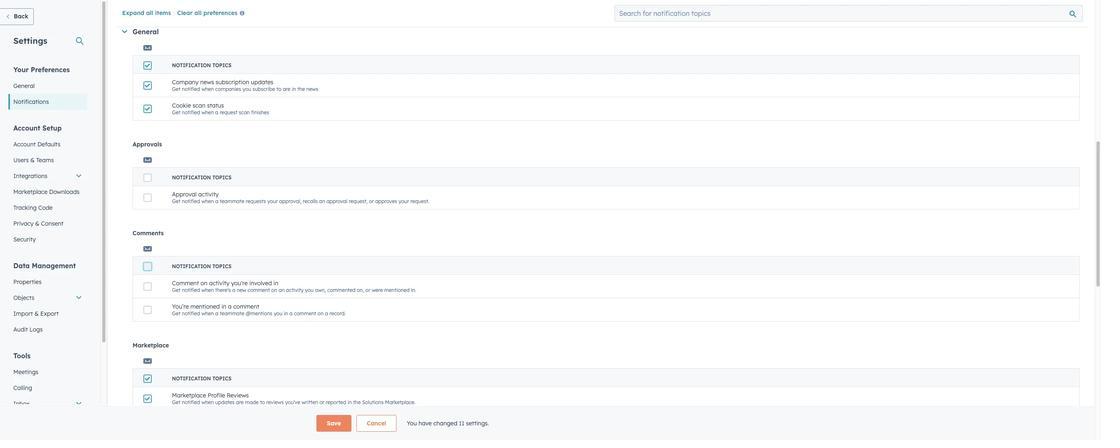 Task type: locate. For each thing, give the bounding box(es) containing it.
or inside comment on activity you're involved in get notified when there's a new comment on an activity you own, commented on, or were mentioned in.
[[366, 287, 371, 293]]

back
[[14, 13, 28, 20]]

updates
[[251, 78, 274, 86], [215, 399, 235, 406]]

0 horizontal spatial updates
[[215, 399, 235, 406]]

cancel button
[[357, 415, 397, 432]]

1 get from the top
[[172, 86, 181, 92]]

11
[[459, 420, 465, 427]]

to inside marketplace profile reviews get notified when updates are made to reviews you've written or reported in the solutions marketplace.
[[260, 399, 265, 406]]

1 account from the top
[[13, 124, 40, 132]]

0 horizontal spatial your
[[268, 198, 278, 204]]

2 notified from the top
[[182, 109, 200, 116]]

leave
[[208, 423, 220, 429]]

when up status
[[202, 86, 214, 92]]

teammate down there's
[[220, 310, 245, 317]]

data
[[13, 262, 30, 270]]

2 when from the top
[[202, 109, 214, 116]]

topics for approvals
[[213, 174, 232, 181]]

data management element
[[8, 261, 87, 338]]

properties
[[13, 278, 42, 286]]

the right subscribe
[[298, 86, 305, 92]]

1 vertical spatial &
[[35, 220, 39, 227]]

2 horizontal spatial the
[[353, 399, 361, 406]]

notified
[[182, 86, 200, 92], [182, 109, 200, 116], [182, 198, 200, 204], [182, 287, 200, 293], [182, 310, 200, 317], [182, 399, 200, 406], [182, 423, 200, 429]]

request.
[[411, 198, 430, 204]]

1 horizontal spatial your
[[399, 198, 409, 204]]

0 vertical spatial to
[[277, 86, 282, 92]]

your left request.
[[399, 198, 409, 204]]

2 vertical spatial or
[[320, 399, 325, 406]]

notification up comment
[[172, 263, 211, 270]]

1 horizontal spatial general
[[133, 28, 159, 36]]

mentioned inside comment on activity you're involved in get notified when there's a new comment on an activity you own, commented on, or were mentioned in.
[[385, 287, 410, 293]]

2 topics from the top
[[213, 174, 232, 181]]

notification topics up profile
[[172, 375, 232, 382]]

on left record.
[[318, 310, 324, 317]]

2 horizontal spatial you
[[305, 287, 314, 293]]

an
[[319, 198, 325, 204], [279, 287, 285, 293]]

2 horizontal spatial marketplace
[[172, 392, 206, 399]]

comment down own,
[[294, 310, 316, 317]]

2 get from the top
[[172, 109, 181, 116]]

1 horizontal spatial you
[[274, 310, 283, 317]]

comment
[[172, 280, 199, 287]]

all inside clear all preferences 'button'
[[195, 9, 202, 17]]

1 all from the left
[[146, 9, 153, 17]]

& right privacy
[[35, 220, 39, 227]]

new
[[237, 287, 246, 293]]

1 horizontal spatial marketplace
[[133, 342, 169, 349]]

0 vertical spatial or
[[369, 198, 374, 204]]

notification topics
[[172, 62, 232, 68], [172, 174, 232, 181], [172, 263, 232, 270], [172, 375, 232, 382]]

notification up company
[[172, 62, 211, 68]]

2 vertical spatial you
[[274, 310, 283, 317]]

notification up approval
[[172, 174, 211, 181]]

you left subscribe
[[243, 86, 251, 92]]

1 vertical spatial you've
[[272, 423, 287, 429]]

setup
[[42, 124, 62, 132]]

1 vertical spatial general
[[13, 82, 35, 90]]

the left solutions
[[353, 399, 361, 406]]

when left there's
[[202, 287, 214, 293]]

1 horizontal spatial the
[[315, 423, 323, 429]]

users & teams link
[[8, 152, 87, 168]]

notification topics for approvals
[[172, 174, 232, 181]]

1 horizontal spatial marketplace.
[[385, 399, 416, 406]]

1 vertical spatial teammate
[[220, 310, 245, 317]]

2 horizontal spatial to
[[277, 86, 282, 92]]

2 vertical spatial marketplace
[[172, 392, 206, 399]]

2 notification from the top
[[172, 174, 211, 181]]

account up "users"
[[13, 141, 36, 148]]

on right review on the left bottom of the page
[[243, 423, 249, 429]]

0 horizontal spatial are
[[236, 399, 244, 406]]

0 vertical spatial are
[[283, 86, 291, 92]]

you right @mentions
[[274, 310, 283, 317]]

1 vertical spatial marketplace.
[[324, 423, 355, 429]]

in inside company news subscription updates get notified when companies you subscribe to are in the news
[[292, 86, 296, 92]]

an right 'involved'
[[279, 287, 285, 293]]

1 horizontal spatial an
[[319, 198, 325, 204]]

or right on,
[[366, 287, 371, 293]]

marketplace inside marketplace profile reviews get notified when updates are made to reviews you've written or reported in the solutions marketplace.
[[172, 392, 206, 399]]

when inside company news subscription updates get notified when companies you subscribe to are in the news
[[202, 86, 214, 92]]

1 horizontal spatial updates
[[251, 78, 274, 86]]

4 notification topics from the top
[[172, 375, 232, 382]]

subscription
[[216, 78, 249, 86]]

you're
[[231, 280, 248, 287]]

1 when from the top
[[202, 86, 214, 92]]

logs
[[30, 326, 43, 333]]

you
[[243, 86, 251, 92], [305, 287, 314, 293], [274, 310, 283, 317]]

your right requests
[[268, 198, 278, 204]]

0 horizontal spatial the
[[298, 86, 305, 92]]

account up account defaults
[[13, 124, 40, 132]]

notification up profile
[[172, 375, 211, 382]]

to
[[277, 86, 282, 92], [260, 399, 265, 406], [202, 423, 206, 429]]

you inside you're mentioned in a comment get notified when a teammate @mentions you in a comment on a record.
[[274, 310, 283, 317]]

comment
[[248, 287, 270, 293], [233, 303, 259, 310], [294, 310, 316, 317]]

notification topics up company
[[172, 62, 232, 68]]

or right 'written'
[[320, 399, 325, 406]]

0 vertical spatial you've
[[285, 399, 300, 406]]

to left leave
[[202, 423, 206, 429]]

tools element
[[8, 351, 87, 440]]

a
[[215, 109, 219, 116], [215, 198, 219, 204], [232, 287, 235, 293], [228, 303, 232, 310], [215, 310, 219, 317], [290, 310, 293, 317], [325, 310, 328, 317], [222, 423, 225, 429]]

2 all from the left
[[195, 9, 202, 17]]

when left request
[[202, 109, 214, 116]]

or right request,
[[369, 198, 374, 204]]

3 notification from the top
[[172, 263, 211, 270]]

on right comment
[[201, 280, 208, 287]]

activity right approval
[[198, 191, 219, 198]]

approves
[[376, 198, 397, 204]]

marketplace. up you on the bottom of page
[[385, 399, 416, 406]]

updates right 'subscription' at left
[[251, 78, 274, 86]]

1 vertical spatial account
[[13, 141, 36, 148]]

1 vertical spatial you
[[305, 287, 314, 293]]

0 horizontal spatial you
[[243, 86, 251, 92]]

7 notified from the top
[[182, 423, 200, 429]]

to right "made"
[[260, 399, 265, 406]]

get inside cookie scan status get notified when a request scan finishes
[[172, 109, 181, 116]]

comment on activity you're involved in get notified when there's a new comment on an activity you own, commented on, or were mentioned in.
[[172, 280, 417, 293]]

topics for marketplace
[[213, 375, 232, 382]]

0 vertical spatial you
[[243, 86, 251, 92]]

in right @mentions
[[284, 310, 288, 317]]

are right subscribe
[[283, 86, 291, 92]]

6 when from the top
[[202, 399, 214, 406]]

teammate left requests
[[220, 198, 245, 204]]

marketplace
[[13, 188, 47, 196], [133, 342, 169, 349], [172, 392, 206, 399]]

get inside you're mentioned in a comment get notified when a teammate @mentions you in a comment on a record.
[[172, 310, 181, 317]]

1 horizontal spatial all
[[195, 9, 202, 17]]

changed
[[434, 420, 458, 427]]

all right clear
[[195, 9, 202, 17]]

5 notified from the top
[[182, 310, 200, 317]]

1 horizontal spatial to
[[260, 399, 265, 406]]

1 vertical spatial marketplace
[[133, 342, 169, 349]]

notification
[[172, 62, 211, 68], [172, 174, 211, 181], [172, 263, 211, 270], [172, 375, 211, 382]]

clear all preferences button
[[177, 9, 248, 19]]

6 get from the top
[[172, 399, 181, 406]]

you've left 'written'
[[285, 399, 300, 406]]

0 vertical spatial marketplace
[[13, 188, 47, 196]]

in.
[[411, 287, 417, 293]]

0 horizontal spatial marketplace.
[[324, 423, 355, 429]]

the left "save"
[[315, 423, 323, 429]]

5 get from the top
[[172, 310, 181, 317]]

updates up review on the left bottom of the page
[[215, 399, 235, 406]]

1 horizontal spatial are
[[283, 86, 291, 92]]

request
[[220, 109, 238, 116]]

notification for comments
[[172, 263, 211, 270]]

marketplace. down reported
[[324, 423, 355, 429]]

you have changed 11 settings.
[[407, 420, 489, 427]]

notification topics up comment
[[172, 263, 232, 270]]

are inside marketplace profile reviews get notified when updates are made to reviews you've written or reported in the solutions marketplace.
[[236, 399, 244, 406]]

code
[[38, 204, 53, 212]]

cancel
[[367, 420, 386, 427]]

3 get from the top
[[172, 198, 181, 204]]

own,
[[315, 287, 326, 293]]

Search for notification topics search field
[[615, 5, 1083, 22]]

3 topics from the top
[[213, 263, 232, 270]]

import & export
[[13, 310, 59, 317]]

3 notified from the top
[[182, 198, 200, 204]]

3 notification topics from the top
[[172, 263, 232, 270]]

expand
[[122, 9, 144, 17]]

2 vertical spatial &
[[35, 310, 39, 317]]

marketplace profile reviews get notified when updates are made to reviews you've written or reported in the solutions marketplace.
[[172, 392, 416, 406]]

4 notified from the top
[[182, 287, 200, 293]]

1 horizontal spatial news
[[307, 86, 318, 92]]

1 vertical spatial to
[[260, 399, 265, 406]]

get
[[172, 86, 181, 92], [172, 109, 181, 116], [172, 198, 181, 204], [172, 287, 181, 293], [172, 310, 181, 317], [172, 399, 181, 406], [172, 423, 181, 429]]

0 horizontal spatial marketplace
[[13, 188, 47, 196]]

1 vertical spatial or
[[366, 287, 371, 293]]

notified inside company news subscription updates get notified when companies you subscribe to are in the news
[[182, 86, 200, 92]]

integrations button
[[8, 168, 87, 184]]

0 horizontal spatial all
[[146, 9, 153, 17]]

in right subscribe
[[292, 86, 296, 92]]

in right 'involved'
[[274, 280, 279, 287]]

all left items
[[146, 9, 153, 17]]

approval
[[327, 198, 348, 204]]

when up leave
[[202, 399, 214, 406]]

solutions
[[362, 399, 384, 406]]

1 vertical spatial the
[[353, 399, 361, 406]]

4 topics from the top
[[213, 375, 232, 382]]

approval,
[[279, 198, 302, 204]]

comment right new
[[248, 287, 270, 293]]

notification topics up approval
[[172, 174, 232, 181]]

an right recalls
[[319, 198, 325, 204]]

0 horizontal spatial an
[[279, 287, 285, 293]]

4 when from the top
[[202, 287, 214, 293]]

status
[[207, 102, 224, 109]]

1 teammate from the top
[[220, 198, 245, 204]]

or inside approval activity get notified when a teammate requests your approval, recalls an approval request, or approves your request.
[[369, 198, 374, 204]]

4 get from the top
[[172, 287, 181, 293]]

reported
[[326, 399, 346, 406]]

& right "users"
[[30, 156, 35, 164]]

expand all items
[[122, 9, 171, 17]]

5 when from the top
[[202, 310, 214, 317]]

3 when from the top
[[202, 198, 214, 204]]

0 horizontal spatial mentioned
[[191, 303, 220, 310]]

you're
[[172, 303, 189, 310]]

when inside approval activity get notified when a teammate requests your approval, recalls an approval request, or approves your request.
[[202, 198, 214, 204]]

6 notified from the top
[[182, 399, 200, 406]]

get inside comment on activity you're involved in get notified when there's a new comment on an activity you own, commented on, or were mentioned in.
[[172, 287, 181, 293]]

when
[[202, 86, 214, 92], [202, 109, 214, 116], [202, 198, 214, 204], [202, 287, 214, 293], [202, 310, 214, 317], [202, 399, 214, 406]]

when inside marketplace profile reviews get notified when updates are made to reviews you've written or reported in the solutions marketplace.
[[202, 399, 214, 406]]

mentioned down there's
[[191, 303, 220, 310]]

1 your from the left
[[268, 198, 278, 204]]

1 vertical spatial updates
[[215, 399, 235, 406]]

2 vertical spatial to
[[202, 423, 206, 429]]

marketplace for marketplace
[[133, 342, 169, 349]]

your preferences element
[[8, 65, 87, 110]]

requests
[[246, 198, 266, 204]]

0 vertical spatial teammate
[[220, 198, 245, 204]]

your
[[13, 66, 29, 74]]

on up you're mentioned in a comment get notified when a teammate @mentions you in a comment on a record.
[[272, 287, 277, 293]]

marketplace downloads link
[[8, 184, 87, 200]]

tracking
[[13, 204, 37, 212]]

0 vertical spatial &
[[30, 156, 35, 164]]

notified inside marketplace profile reviews get notified when updates are made to reviews you've written or reported in the solutions marketplace.
[[182, 399, 200, 406]]

when inside you're mentioned in a comment get notified when a teammate @mentions you in a comment on a record.
[[202, 310, 214, 317]]

installed
[[289, 423, 308, 429]]

activity inside approval activity get notified when a teammate requests your approval, recalls an approval request, or approves your request.
[[198, 191, 219, 198]]

4 notification from the top
[[172, 375, 211, 382]]

2 teammate from the top
[[220, 310, 245, 317]]

1 vertical spatial an
[[279, 287, 285, 293]]

in right reported
[[348, 399, 352, 406]]

& left export
[[35, 310, 39, 317]]

mentioned
[[385, 287, 410, 293], [191, 303, 220, 310]]

calling
[[13, 384, 32, 392]]

back link
[[0, 8, 34, 25]]

topics
[[213, 62, 232, 68], [213, 174, 232, 181], [213, 263, 232, 270], [213, 375, 232, 382]]

on inside you're mentioned in a comment get notified when a teammate @mentions you in a comment on a record.
[[318, 310, 324, 317]]

0 horizontal spatial scan
[[193, 102, 206, 109]]

you've left installed
[[272, 423, 287, 429]]

activity left you're
[[209, 280, 230, 287]]

updates inside company news subscription updates get notified when companies you subscribe to are in the news
[[251, 78, 274, 86]]

general down expand all items "button"
[[133, 28, 159, 36]]

are inside company news subscription updates get notified when companies you subscribe to are in the news
[[283, 86, 291, 92]]

0 vertical spatial the
[[298, 86, 305, 92]]

notifications link
[[8, 94, 87, 110]]

export
[[40, 310, 59, 317]]

account setup
[[13, 124, 62, 132]]

when right approval
[[202, 198, 214, 204]]

you left own,
[[305, 287, 314, 293]]

scan left status
[[193, 102, 206, 109]]

1 horizontal spatial mentioned
[[385, 287, 410, 293]]

2 account from the top
[[13, 141, 36, 148]]

1 vertical spatial mentioned
[[191, 303, 220, 310]]

are left "made"
[[236, 399, 244, 406]]

0 vertical spatial updates
[[251, 78, 274, 86]]

general down your
[[13, 82, 35, 90]]

1 notified from the top
[[182, 86, 200, 92]]

& inside data management "element"
[[35, 310, 39, 317]]

when right you're
[[202, 310, 214, 317]]

approval
[[172, 191, 197, 198]]

0 horizontal spatial general
[[13, 82, 35, 90]]

0 vertical spatial mentioned
[[385, 287, 410, 293]]

0 vertical spatial an
[[319, 198, 325, 204]]

your
[[268, 198, 278, 204], [399, 198, 409, 204]]

an inside approval activity get notified when a teammate requests your approval, recalls an approval request, or approves your request.
[[319, 198, 325, 204]]

to right subscribe
[[277, 86, 282, 92]]

mentioned left "in."
[[385, 287, 410, 293]]

marketplace inside the 'account setup' element
[[13, 188, 47, 196]]

cookie
[[172, 102, 191, 109]]

privacy & consent
[[13, 220, 63, 227]]

0 vertical spatial marketplace.
[[385, 399, 416, 406]]

2 notification topics from the top
[[172, 174, 232, 181]]

notification for approvals
[[172, 174, 211, 181]]

review
[[226, 423, 241, 429]]

scan right request
[[239, 109, 250, 116]]

0 vertical spatial account
[[13, 124, 40, 132]]

1 vertical spatial are
[[236, 399, 244, 406]]



Task type: describe. For each thing, give the bounding box(es) containing it.
data management
[[13, 262, 76, 270]]

1 topics from the top
[[213, 62, 232, 68]]

or inside marketplace profile reviews get notified when updates are made to reviews you've written or reported in the solutions marketplace.
[[320, 399, 325, 406]]

company
[[172, 78, 199, 86]]

you've inside marketplace profile reviews get notified when updates are made to reviews you've written or reported in the solutions marketplace.
[[285, 399, 300, 406]]

a inside approval activity get notified when a teammate requests your approval, recalls an approval request, or approves your request.
[[215, 198, 219, 204]]

approval activity get notified when a teammate requests your approval, recalls an approval request, or approves your request.
[[172, 191, 430, 204]]

the inside marketplace profile reviews get notified when updates are made to reviews you've written or reported in the solutions marketplace.
[[353, 399, 361, 406]]

activity left own,
[[286, 287, 304, 293]]

all for clear
[[195, 9, 202, 17]]

in down there's
[[222, 303, 227, 310]]

@mentions
[[246, 310, 273, 317]]

marketplace for marketplace profile reviews get notified when updates are made to reviews you've written or reported in the solutions marketplace.
[[172, 392, 206, 399]]

audit
[[13, 326, 28, 333]]

notified inside cookie scan status get notified when a request scan finishes
[[182, 109, 200, 116]]

cookie scan status get notified when a request scan finishes
[[172, 102, 269, 116]]

in right installed
[[310, 423, 314, 429]]

account defaults
[[13, 141, 60, 148]]

0 vertical spatial general
[[133, 28, 159, 36]]

notification topics for comments
[[172, 263, 232, 270]]

marketplace. inside marketplace profile reviews get notified when updates are made to reviews you've written or reported in the solutions marketplace.
[[385, 399, 416, 406]]

inbox
[[13, 400, 29, 408]]

reviews
[[266, 399, 284, 406]]

record.
[[330, 310, 346, 317]]

tools
[[13, 352, 31, 360]]

updates inside marketplace profile reviews get notified when updates are made to reviews you've written or reported in the solutions marketplace.
[[215, 399, 235, 406]]

notified inside comment on activity you're involved in get notified when there's a new comment on an activity you own, commented on, or were mentioned in.
[[182, 287, 200, 293]]

consent
[[41, 220, 63, 227]]

save
[[327, 420, 341, 427]]

all for expand
[[146, 9, 153, 17]]

account defaults link
[[8, 136, 87, 152]]

you
[[407, 420, 417, 427]]

management
[[32, 262, 76, 270]]

users
[[13, 156, 29, 164]]

company news subscription updates get notified when companies you subscribe to are in the news
[[172, 78, 318, 92]]

profile
[[208, 392, 225, 399]]

teams
[[36, 156, 54, 164]]

1 notification from the top
[[172, 62, 211, 68]]

teammate inside you're mentioned in a comment get notified when a teammate @mentions you in a comment on a record.
[[220, 310, 245, 317]]

settings.
[[466, 420, 489, 427]]

2 vertical spatial the
[[315, 423, 323, 429]]

anything
[[250, 423, 271, 429]]

a inside cookie scan status get notified when a request scan finishes
[[215, 109, 219, 116]]

recalls
[[303, 198, 318, 204]]

audit logs
[[13, 326, 43, 333]]

comment down new
[[233, 303, 259, 310]]

mentioned inside you're mentioned in a comment get notified when a teammate @mentions you in a comment on a record.
[[191, 303, 220, 310]]

preferences
[[31, 66, 70, 74]]

inbox button
[[8, 396, 87, 412]]

notified inside you're mentioned in a comment get notified when a teammate @mentions you in a comment on a record.
[[182, 310, 200, 317]]

caret image
[[122, 30, 127, 33]]

preferences
[[203, 9, 238, 17]]

items
[[155, 9, 171, 17]]

general button
[[122, 28, 1081, 36]]

companies
[[215, 86, 241, 92]]

notifications
[[13, 98, 49, 106]]

tracking code link
[[8, 200, 87, 216]]

you inside company news subscription updates get notified when companies you subscribe to are in the news
[[243, 86, 251, 92]]

get inside approval activity get notified when a teammate requests your approval, recalls an approval request, or approves your request.
[[172, 198, 181, 204]]

have
[[419, 420, 432, 427]]

you inside comment on activity you're involved in get notified when there's a new comment on an activity you own, commented on, or were mentioned in.
[[305, 287, 314, 293]]

in inside marketplace profile reviews get notified when updates are made to reviews you've written or reported in the solutions marketplace.
[[348, 399, 352, 406]]

& for teams
[[30, 156, 35, 164]]

meetings link
[[8, 364, 87, 380]]

save button
[[317, 415, 352, 432]]

marketplace downloads
[[13, 188, 80, 196]]

account for account setup
[[13, 124, 40, 132]]

integrations
[[13, 172, 47, 180]]

import
[[13, 310, 33, 317]]

privacy
[[13, 220, 34, 227]]

account for account defaults
[[13, 141, 36, 148]]

comment inside comment on activity you're involved in get notified when there's a new comment on an activity you own, commented on, or were mentioned in.
[[248, 287, 270, 293]]

notification for marketplace
[[172, 375, 211, 382]]

1 horizontal spatial scan
[[239, 109, 250, 116]]

calling link
[[8, 380, 87, 396]]

involved
[[249, 280, 272, 287]]

reviews
[[227, 392, 249, 399]]

expand all items button
[[122, 9, 171, 17]]

settings
[[13, 35, 47, 46]]

security
[[13, 236, 36, 243]]

approvals
[[133, 141, 162, 148]]

a inside comment on activity you're involved in get notified when there's a new comment on an activity you own, commented on, or were mentioned in.
[[232, 287, 235, 293]]

to inside company news subscription updates get notified when companies you subscribe to are in the news
[[277, 86, 282, 92]]

commented
[[327, 287, 356, 293]]

defaults
[[37, 141, 60, 148]]

get inside marketplace profile reviews get notified when updates are made to reviews you've written or reported in the solutions marketplace.
[[172, 399, 181, 406]]

your preferences
[[13, 66, 70, 74]]

topics for comments
[[213, 263, 232, 270]]

in inside comment on activity you're involved in get notified when there's a new comment on an activity you own, commented on, or were mentioned in.
[[274, 280, 279, 287]]

import & export link
[[8, 306, 87, 322]]

privacy & consent link
[[8, 216, 87, 232]]

notified inside approval activity get notified when a teammate requests your approval, recalls an approval request, or approves your request.
[[182, 198, 200, 204]]

finishes
[[251, 109, 269, 116]]

properties link
[[8, 274, 87, 290]]

comments
[[133, 229, 164, 237]]

an inside comment on activity you're involved in get notified when there's a new comment on an activity you own, commented on, or were mentioned in.
[[279, 287, 285, 293]]

on,
[[357, 287, 364, 293]]

made
[[245, 399, 259, 406]]

get notified to leave a review on anything you've installed in the marketplace.
[[172, 423, 355, 429]]

objects button
[[8, 290, 87, 306]]

general inside the your preferences element
[[13, 82, 35, 90]]

security link
[[8, 232, 87, 247]]

users & teams
[[13, 156, 54, 164]]

7 get from the top
[[172, 423, 181, 429]]

when inside cookie scan status get notified when a request scan finishes
[[202, 109, 214, 116]]

0 horizontal spatial to
[[202, 423, 206, 429]]

written
[[302, 399, 318, 406]]

& for export
[[35, 310, 39, 317]]

teammate inside approval activity get notified when a teammate requests your approval, recalls an approval request, or approves your request.
[[220, 198, 245, 204]]

marketplace for marketplace downloads
[[13, 188, 47, 196]]

request,
[[349, 198, 368, 204]]

notification topics for marketplace
[[172, 375, 232, 382]]

account setup element
[[8, 123, 87, 247]]

2 your from the left
[[399, 198, 409, 204]]

were
[[372, 287, 383, 293]]

0 horizontal spatial news
[[200, 78, 214, 86]]

& for consent
[[35, 220, 39, 227]]

there's
[[215, 287, 231, 293]]

1 notification topics from the top
[[172, 62, 232, 68]]

subscribe
[[253, 86, 275, 92]]

tracking code
[[13, 204, 53, 212]]

you're mentioned in a comment get notified when a teammate @mentions you in a comment on a record.
[[172, 303, 346, 317]]

get inside company news subscription updates get notified when companies you subscribe to are in the news
[[172, 86, 181, 92]]

objects
[[13, 294, 34, 302]]

the inside company news subscription updates get notified when companies you subscribe to are in the news
[[298, 86, 305, 92]]

when inside comment on activity you're involved in get notified when there's a new comment on an activity you own, commented on, or were mentioned in.
[[202, 287, 214, 293]]

downloads
[[49, 188, 80, 196]]



Task type: vqa. For each thing, say whether or not it's contained in the screenshot.
Search search box
no



